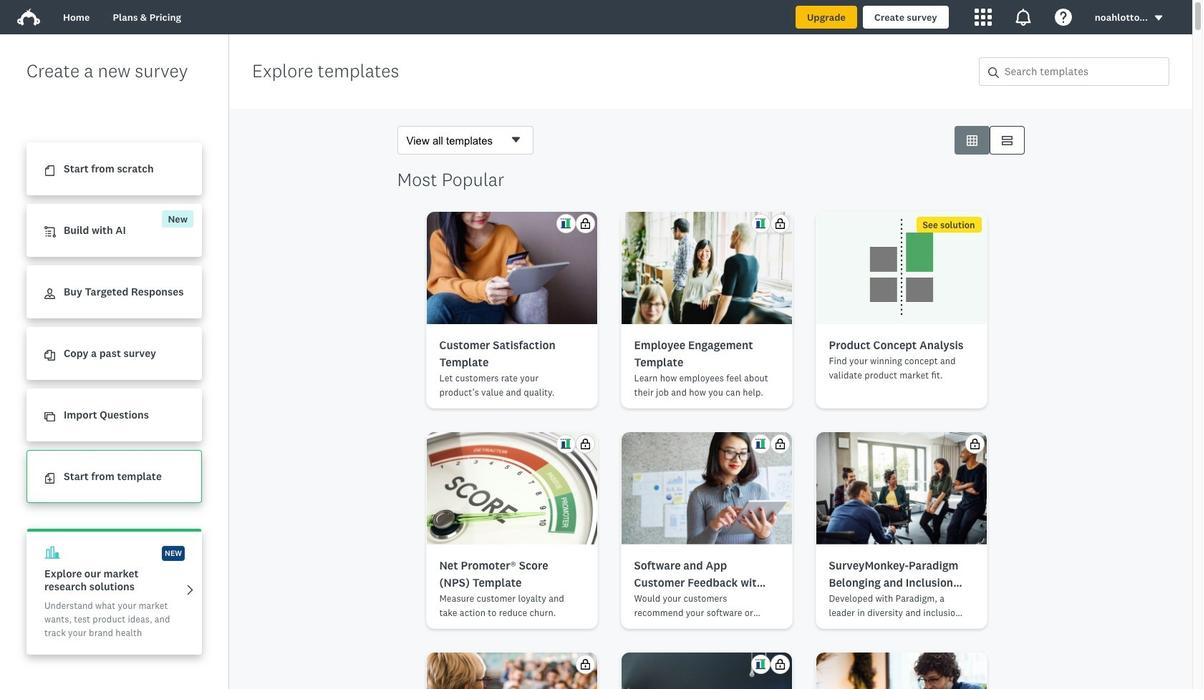 Task type: describe. For each thing, give the bounding box(es) containing it.
search image
[[989, 67, 999, 78]]

lock image for software and app customer feedback with nps® image
[[775, 439, 785, 450]]

user image
[[44, 289, 55, 300]]

chevronright image
[[185, 585, 196, 596]]

grid image
[[967, 135, 977, 146]]

employee engagement template image
[[621, 212, 792, 325]]

2 vertical spatial lock image
[[580, 660, 591, 671]]

customer satisfaction template image
[[427, 212, 597, 325]]



Task type: vqa. For each thing, say whether or not it's contained in the screenshot.
No issues image
no



Task type: locate. For each thing, give the bounding box(es) containing it.
textboxmultiple image
[[1002, 135, 1013, 146]]

0 vertical spatial lock image
[[775, 218, 785, 229]]

Search templates field
[[999, 58, 1169, 85]]

1 vertical spatial lock image
[[775, 439, 785, 450]]

product concept analysis image
[[816, 212, 987, 325]]

lock image for employee engagement template image at the right of the page
[[775, 218, 785, 229]]

document image
[[44, 166, 55, 176]]

help icon image
[[1055, 9, 1072, 26]]

dropdown arrow icon image
[[1154, 13, 1164, 23], [1155, 16, 1163, 21]]

net promoter® score (nps) template image
[[427, 433, 597, 545]]

products icon image
[[975, 9, 992, 26], [975, 9, 992, 26]]

lock image
[[580, 218, 591, 229], [580, 439, 591, 450], [970, 439, 980, 450], [775, 660, 785, 671]]

lock image
[[775, 218, 785, 229], [775, 439, 785, 450], [580, 660, 591, 671]]

brand logo image
[[17, 6, 40, 29], [17, 9, 40, 26]]

2 brand logo image from the top
[[17, 9, 40, 26]]

surveymonkey-paradigm belonging and inclusion template image
[[816, 433, 987, 545]]

documentclone image
[[44, 350, 55, 361]]

notification center icon image
[[1015, 9, 1032, 26]]

documentplus image
[[44, 474, 55, 484]]

1 brand logo image from the top
[[17, 6, 40, 29]]

clone image
[[44, 412, 55, 423]]

software and app customer feedback with nps® image
[[621, 433, 792, 545]]



